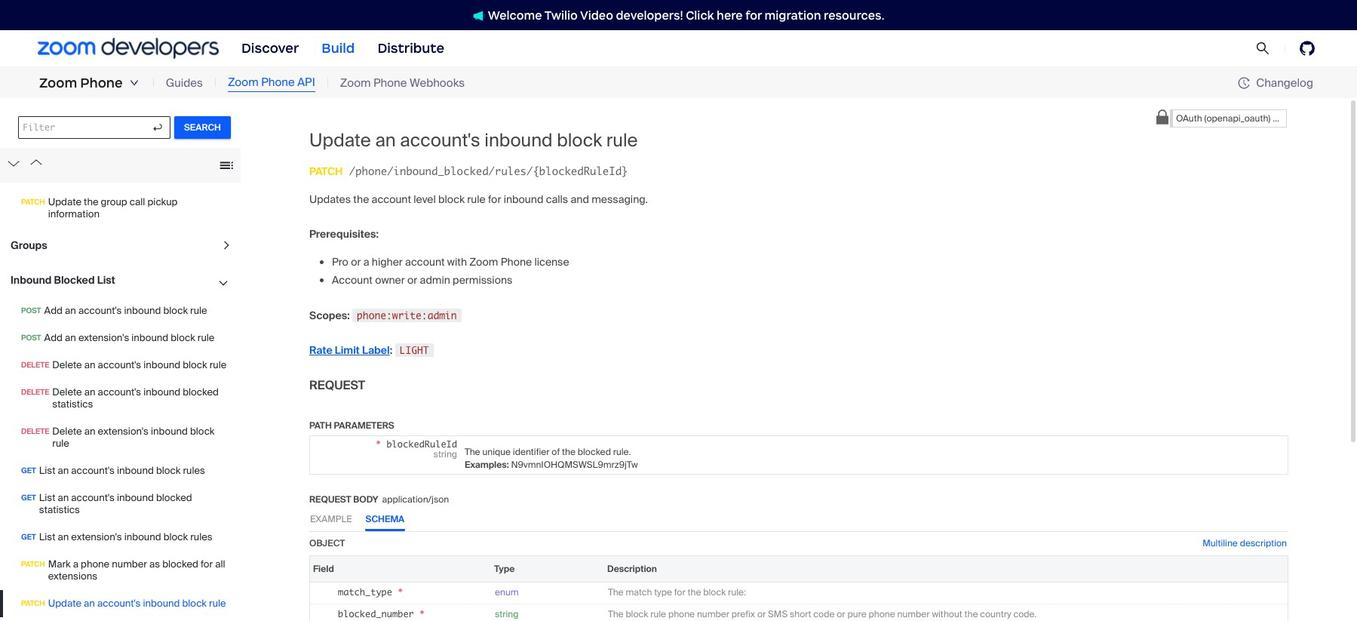 Task type: describe. For each thing, give the bounding box(es) containing it.
request for request
[[309, 377, 365, 393]]

zoom developer logo image
[[38, 38, 219, 59]]

resources.
[[824, 8, 885, 22]]

click
[[686, 8, 714, 22]]

welcome twilio video developers! click here for migration resources. link
[[458, 7, 900, 23]]

zoom phone webhooks
[[340, 75, 465, 90]]

phone for zoom phone webhooks
[[374, 75, 407, 90]]

request body application/json
[[309, 493, 449, 505]]

path
[[309, 419, 332, 431]]

history image
[[1239, 77, 1251, 89]]

object
[[309, 537, 345, 549]]

guides
[[166, 75, 203, 90]]

zoom for zoom phone
[[39, 75, 77, 91]]

notification image
[[473, 10, 483, 21]]

changelog link
[[1239, 75, 1314, 90]]

for
[[746, 8, 762, 22]]

welcome twilio video developers! click here for migration resources.
[[488, 8, 885, 22]]

zoom for zoom phone api
[[228, 75, 259, 90]]

zoom for zoom phone webhooks
[[340, 75, 371, 90]]

path parameters
[[309, 419, 394, 431]]

video
[[580, 8, 613, 22]]



Task type: vqa. For each thing, say whether or not it's contained in the screenshot.
the left Zoom
yes



Task type: locate. For each thing, give the bounding box(es) containing it.
zoom phone api link
[[228, 74, 315, 92]]

changelog
[[1257, 75, 1314, 90]]

phone for zoom phone api
[[261, 75, 295, 90]]

zoom
[[39, 75, 77, 91], [228, 75, 259, 90], [340, 75, 371, 90]]

0 horizontal spatial zoom
[[39, 75, 77, 91]]

request up path parameters
[[309, 377, 365, 393]]

description
[[1240, 537, 1287, 549]]

developers!
[[616, 8, 683, 22]]

zoom phone api
[[228, 75, 315, 90]]

2 zoom from the left
[[228, 75, 259, 90]]

1 zoom from the left
[[39, 75, 77, 91]]

multiline
[[1203, 537, 1238, 549]]

1 vertical spatial request
[[309, 493, 351, 505]]

1 request from the top
[[309, 377, 365, 393]]

migration
[[765, 8, 821, 22]]

phone
[[80, 75, 123, 91], [261, 75, 295, 90], [374, 75, 407, 90]]

3 zoom from the left
[[340, 75, 371, 90]]

request left body
[[309, 493, 351, 505]]

1 horizontal spatial zoom
[[228, 75, 259, 90]]

search image
[[1256, 41, 1270, 55]]

phone left api at the left
[[261, 75, 295, 90]]

welcome
[[488, 8, 542, 22]]

down image
[[130, 78, 139, 88]]

phone left down icon
[[80, 75, 123, 91]]

2 horizontal spatial phone
[[374, 75, 407, 90]]

notification image
[[473, 10, 488, 21]]

2 phone from the left
[[261, 75, 295, 90]]

type
[[494, 563, 515, 575]]

phone for zoom phone
[[80, 75, 123, 91]]

body
[[353, 493, 378, 505]]

request for request body application/json
[[309, 493, 351, 505]]

request
[[309, 377, 365, 393], [309, 493, 351, 505]]

phone left webhooks
[[374, 75, 407, 90]]

here
[[717, 8, 743, 22]]

string
[[495, 608, 519, 620]]

3 phone from the left
[[374, 75, 407, 90]]

1 phone from the left
[[80, 75, 123, 91]]

zoom phone webhooks link
[[340, 75, 465, 91]]

multiline description
[[1203, 537, 1287, 549]]

parameters
[[334, 419, 394, 431]]

history image
[[1239, 77, 1257, 89]]

1 horizontal spatial phone
[[261, 75, 295, 90]]

github image
[[1300, 41, 1315, 56], [1300, 41, 1315, 56]]

search image
[[1256, 41, 1270, 55]]

webhooks
[[410, 75, 465, 90]]

2 horizontal spatial zoom
[[340, 75, 371, 90]]

0 vertical spatial request
[[309, 377, 365, 393]]

zoom phone
[[39, 75, 123, 91]]

twilio
[[545, 8, 578, 22]]

guides link
[[166, 75, 203, 91]]

enum
[[495, 586, 519, 598]]

0 horizontal spatial phone
[[80, 75, 123, 91]]

application/json
[[382, 493, 449, 505]]

2 request from the top
[[309, 493, 351, 505]]

api
[[297, 75, 315, 90]]



